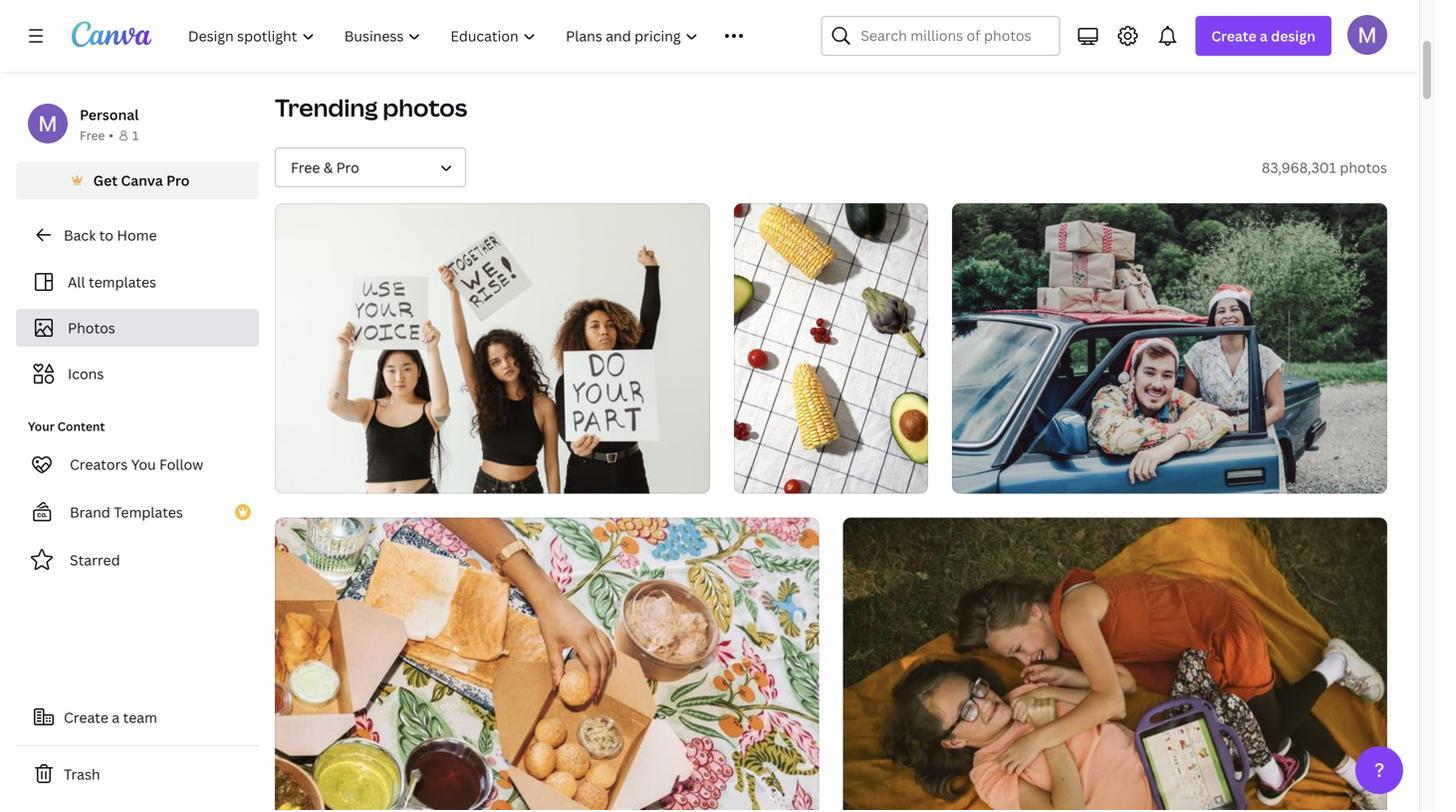 Task type: vqa. For each thing, say whether or not it's contained in the screenshot.
A inside the dropdown button
yes



Task type: locate. For each thing, give the bounding box(es) containing it.
1 horizontal spatial a
[[1261, 26, 1268, 45]]

a inside create a design dropdown button
[[1261, 26, 1268, 45]]

person eating indian takeaway food image
[[275, 518, 820, 810]]

winter
[[1102, 13, 1154, 34]]

tree
[[578, 13, 612, 34]]

free left •
[[80, 127, 105, 143]]

create inside dropdown button
[[1212, 26, 1257, 45]]

christmas for christmas
[[323, 13, 402, 34]]

0 vertical spatial photos
[[383, 91, 468, 124]]

a inside create a team button
[[112, 708, 120, 727]]

christmas left tree
[[496, 13, 575, 34]]

create a team button
[[16, 697, 259, 737]]

2 christmas from the left
[[496, 13, 575, 34]]

photos
[[68, 318, 115, 337]]

christmas for christmas tree
[[496, 13, 575, 34]]

snow
[[915, 13, 958, 34]]

a left team
[[112, 708, 120, 727]]

0 horizontal spatial create
[[64, 708, 108, 727]]

Search search field
[[861, 17, 1048, 55]]

parks and loving sisters laying on blanket at a park image
[[843, 518, 1388, 810]]

christmas
[[323, 13, 402, 34], [496, 13, 575, 34]]

1
[[132, 127, 139, 143]]

0 vertical spatial a
[[1261, 26, 1268, 45]]

trending photos
[[275, 91, 468, 124]]

brand templates
[[70, 503, 183, 522]]

pro inside button
[[166, 171, 190, 190]]

photos right 83,968,301
[[1341, 158, 1388, 177]]

back to home link
[[16, 215, 259, 255]]

all
[[68, 273, 85, 291]]

back to home
[[64, 226, 157, 245]]

back
[[64, 226, 96, 245]]

0 horizontal spatial photos
[[383, 91, 468, 124]]

assortment of fruits and vegetables image
[[735, 203, 928, 494]]

winter link
[[1040, 0, 1216, 60]]

pro right canva
[[166, 171, 190, 190]]

pro
[[336, 158, 360, 177], [166, 171, 190, 190]]

background link
[[658, 0, 833, 60]]

get canva pro button
[[16, 161, 259, 199]]

photos
[[383, 91, 468, 124], [1341, 158, 1388, 177]]

create for create a design
[[1212, 26, 1257, 45]]

all templates link
[[28, 263, 247, 301]]

brand
[[70, 503, 110, 522]]

free left &
[[291, 158, 320, 177]]

1 christmas from the left
[[323, 13, 402, 34]]

a left design
[[1261, 26, 1268, 45]]

create
[[1212, 26, 1257, 45], [64, 708, 108, 727]]

0 horizontal spatial free
[[80, 127, 105, 143]]

1 vertical spatial create
[[64, 708, 108, 727]]

a
[[1261, 26, 1268, 45], [112, 708, 120, 727]]

follow
[[159, 455, 203, 474]]

0 vertical spatial create
[[1212, 26, 1257, 45]]

1 horizontal spatial photos
[[1341, 158, 1388, 177]]

christmas up the trending photos
[[323, 13, 402, 34]]

•
[[109, 127, 114, 143]]

photos up free & pro dropdown button
[[383, 91, 468, 124]]

1 vertical spatial free
[[291, 158, 320, 177]]

free for free •
[[80, 127, 105, 143]]

create inside button
[[64, 708, 108, 727]]

design
[[1272, 26, 1316, 45]]

1 horizontal spatial pro
[[336, 158, 360, 177]]

1 horizontal spatial free
[[291, 158, 320, 177]]

icons
[[68, 364, 104, 383]]

content
[[57, 418, 105, 434]]

0 vertical spatial free
[[80, 127, 105, 143]]

women protesting together image
[[275, 203, 711, 494]]

creators
[[70, 455, 128, 474]]

create left team
[[64, 708, 108, 727]]

top level navigation element
[[175, 16, 774, 56], [175, 16, 774, 56]]

1 horizontal spatial christmas
[[496, 13, 575, 34]]

0 horizontal spatial christmas
[[323, 13, 402, 34]]

0 horizontal spatial pro
[[166, 171, 190, 190]]

None search field
[[821, 16, 1061, 56]]

free •
[[80, 127, 114, 143]]

free & pro
[[291, 158, 360, 177]]

free inside dropdown button
[[291, 158, 320, 177]]

pro inside dropdown button
[[336, 158, 360, 177]]

1 vertical spatial photos
[[1341, 158, 1388, 177]]

your content
[[28, 418, 105, 434]]

create a design button
[[1196, 16, 1332, 56]]

1 vertical spatial a
[[112, 708, 120, 727]]

canva
[[121, 171, 163, 190]]

pro right &
[[336, 158, 360, 177]]

0 horizontal spatial a
[[112, 708, 120, 727]]

create left design
[[1212, 26, 1257, 45]]

free
[[80, 127, 105, 143], [291, 158, 320, 177]]

get
[[93, 171, 118, 190]]

1 horizontal spatial create
[[1212, 26, 1257, 45]]

personal
[[80, 105, 139, 124]]



Task type: describe. For each thing, give the bounding box(es) containing it.
trash
[[64, 765, 100, 784]]

home
[[117, 226, 157, 245]]

pro for get canva pro
[[166, 171, 190, 190]]

a for design
[[1261, 26, 1268, 45]]

christmas tree link
[[466, 0, 642, 60]]

create a design
[[1212, 26, 1316, 45]]

christmas tree
[[496, 13, 612, 34]]

pro for free & pro
[[336, 158, 360, 177]]

templates
[[114, 503, 183, 522]]

photos for trending photos
[[383, 91, 468, 124]]

snow link
[[849, 0, 1024, 60]]

brand templates link
[[16, 492, 259, 532]]

your
[[28, 418, 55, 434]]

create for create a team
[[64, 708, 108, 727]]

starred link
[[16, 540, 259, 580]]

photos for 83,968,301 photos
[[1341, 158, 1388, 177]]

83,968,301
[[1262, 158, 1337, 177]]

get canva pro
[[93, 171, 190, 190]]

create a team
[[64, 708, 157, 727]]

trash link
[[16, 754, 259, 794]]

icons link
[[28, 355, 247, 393]]

starred
[[70, 551, 120, 569]]

money link
[[1232, 0, 1407, 60]]

money
[[1293, 13, 1346, 34]]

christmas link
[[275, 0, 450, 60]]

a for team
[[112, 708, 120, 727]]

free for free & pro
[[291, 158, 320, 177]]

to
[[99, 226, 114, 245]]

background
[[699, 13, 792, 34]]

83,968,301 photos
[[1262, 158, 1388, 177]]

templates
[[89, 273, 156, 291]]

creators you follow
[[70, 455, 203, 474]]

couple traveling with christmas gifts image
[[952, 203, 1388, 494]]

trending
[[275, 91, 378, 124]]

&
[[324, 158, 333, 177]]

you
[[131, 455, 156, 474]]

creators you follow link
[[16, 444, 259, 484]]

all templates
[[68, 273, 156, 291]]

free & pro button
[[275, 147, 466, 187]]

maria williams image
[[1348, 15, 1388, 55]]

team
[[123, 708, 157, 727]]



